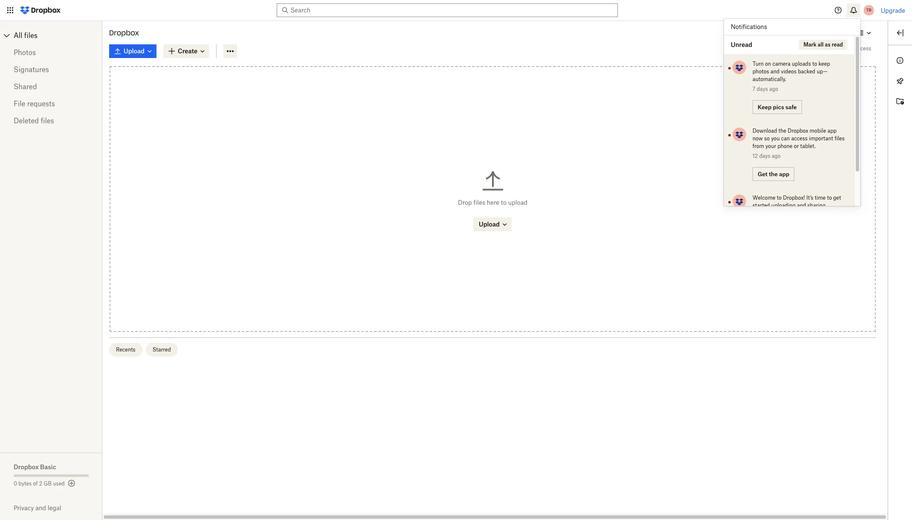 Task type: describe. For each thing, give the bounding box(es) containing it.
deleted files
[[14, 117, 54, 125]]

mark
[[804, 41, 817, 48]]

12
[[753, 153, 759, 159]]

it's
[[807, 195, 814, 201]]

welcome to dropbox! it's time to get started uploading and sharing.
[[753, 195, 842, 209]]

all files link
[[14, 29, 102, 42]]

important
[[810, 135, 834, 142]]

only
[[820, 45, 831, 52]]

photos
[[753, 68, 770, 75]]

files inside download the dropbox mobile app now so you can access important files from your phone or tablet. 12 days ago
[[835, 135, 845, 142]]

privacy and legal link
[[14, 504, 102, 512]]

upgrade link
[[882, 7, 906, 14]]

signatures link
[[14, 61, 89, 78]]

days inside download the dropbox mobile app now so you can access important files from your phone or tablet. 12 days ago
[[760, 153, 771, 159]]

the for download
[[779, 128, 787, 134]]

get the app button
[[753, 167, 795, 181]]

dropbox!
[[784, 195, 806, 201]]

and inside turn on camera uploads to keep photos and videos backed up— automatically. 7 days ago
[[771, 68, 780, 75]]

open activity image
[[896, 96, 906, 107]]

all
[[14, 31, 22, 40]]

your
[[766, 143, 777, 149]]

welcome
[[753, 195, 776, 201]]

of
[[33, 481, 38, 487]]

phone
[[778, 143, 793, 149]]

get
[[758, 170, 768, 177]]

notifications
[[731, 23, 768, 30]]

drop files here to upload
[[458, 199, 528, 206]]

mark all as read
[[804, 41, 844, 48]]

turn
[[753, 61, 764, 67]]

keep pics safe button
[[753, 100, 803, 114]]

mobile
[[810, 128, 827, 134]]

photos link
[[14, 44, 89, 61]]

all files
[[14, 31, 38, 40]]

to inside turn on camera uploads to keep photos and videos backed up— automatically. 7 days ago
[[813, 61, 818, 67]]

0 bytes of 2 gb used
[[14, 481, 65, 487]]

welcome to dropbox! it's time to get started uploading and sharing. link
[[725, 188, 855, 248]]

download the dropbox mobile app now so you can access important files from your phone or tablet. button
[[753, 127, 846, 150]]

here
[[487, 199, 500, 206]]

download
[[753, 128, 778, 134]]

only you have access
[[820, 45, 872, 52]]

automatically.
[[753, 76, 787, 82]]

to right here
[[501, 199, 507, 206]]

download the dropbox mobile app now so you can access important files from your phone or tablet. 12 days ago
[[753, 128, 845, 159]]

7
[[753, 86, 756, 92]]

starred
[[153, 347, 171, 353]]

legal
[[48, 504, 61, 512]]

upload
[[509, 199, 528, 206]]

to up "uploading"
[[777, 195, 782, 201]]

up—
[[817, 68, 828, 75]]

used
[[53, 481, 65, 487]]

tablet.
[[801, 143, 817, 149]]

backed
[[799, 68, 816, 75]]

mark all as read button
[[800, 40, 848, 50]]

0 vertical spatial you
[[833, 45, 841, 52]]

you inside download the dropbox mobile app now so you can access important files from your phone or tablet. 12 days ago
[[772, 135, 780, 142]]

file
[[14, 99, 25, 108]]

file requests link
[[14, 95, 89, 112]]

access inside download the dropbox mobile app now so you can access important files from your phone or tablet. 12 days ago
[[792, 135, 808, 142]]

read
[[832, 41, 844, 48]]

bytes
[[18, 481, 32, 487]]

sharing.
[[808, 202, 828, 209]]

camera
[[773, 61, 791, 67]]

turn on camera uploads to keep photos and videos backed up— automatically. button
[[753, 60, 846, 83]]

open information panel image
[[896, 55, 906, 66]]

shared
[[14, 82, 37, 91]]

drop
[[458, 199, 472, 206]]

global header element
[[0, 0, 913, 21]]

to left get at the right top of the page
[[828, 195, 833, 201]]



Task type: vqa. For each thing, say whether or not it's contained in the screenshot.
Folders
no



Task type: locate. For each thing, give the bounding box(es) containing it.
get the app
[[758, 170, 790, 177]]

files
[[24, 31, 38, 40], [41, 117, 54, 125], [835, 135, 845, 142], [474, 199, 486, 206]]

photos
[[14, 48, 36, 57]]

ago down automatically.
[[770, 86, 779, 92]]

get more space image
[[66, 478, 77, 489]]

ago inside download the dropbox mobile app now so you can access important files from your phone or tablet. 12 days ago
[[772, 153, 781, 159]]

get
[[834, 195, 842, 201]]

recents button
[[109, 343, 142, 357]]

0 vertical spatial the
[[779, 128, 787, 134]]

dropbox for dropbox basic
[[14, 463, 39, 471]]

all
[[818, 41, 824, 48]]

the inside button
[[770, 170, 778, 177]]

1 vertical spatial and
[[798, 202, 807, 209]]

ago inside turn on camera uploads to keep photos and videos backed up— automatically. 7 days ago
[[770, 86, 779, 92]]

now
[[753, 135, 763, 142]]

you right as
[[833, 45, 841, 52]]

have
[[843, 45, 854, 52]]

0 vertical spatial dropbox
[[109, 29, 139, 37]]

1 vertical spatial app
[[780, 170, 790, 177]]

files for drop files here to upload
[[474, 199, 486, 206]]

1 vertical spatial access
[[792, 135, 808, 142]]

1 horizontal spatial access
[[855, 45, 872, 52]]

deleted
[[14, 117, 39, 125]]

0 vertical spatial and
[[771, 68, 780, 75]]

files down file requests link
[[41, 117, 54, 125]]

2 vertical spatial dropbox
[[14, 463, 39, 471]]

basic
[[40, 463, 56, 471]]

days right 7
[[757, 86, 769, 92]]

requests
[[27, 99, 55, 108]]

1 vertical spatial the
[[770, 170, 778, 177]]

0 horizontal spatial app
[[780, 170, 790, 177]]

1 vertical spatial days
[[760, 153, 771, 159]]

time
[[815, 195, 826, 201]]

2 horizontal spatial and
[[798, 202, 807, 209]]

privacy and legal
[[14, 504, 61, 512]]

to
[[813, 61, 818, 67], [777, 195, 782, 201], [828, 195, 833, 201], [501, 199, 507, 206]]

app inside download the dropbox mobile app now so you can access important files from your phone or tablet. 12 days ago
[[828, 128, 837, 134]]

the up the can
[[779, 128, 787, 134]]

to left keep at the top of the page
[[813, 61, 818, 67]]

files right all
[[24, 31, 38, 40]]

unread
[[731, 41, 753, 48]]

upgrade
[[882, 7, 906, 14]]

file requests
[[14, 99, 55, 108]]

on
[[766, 61, 772, 67]]

deleted files link
[[14, 112, 89, 129]]

1 horizontal spatial you
[[833, 45, 841, 52]]

2 horizontal spatial dropbox
[[788, 128, 809, 134]]

dropbox logo - go to the homepage image
[[17, 3, 64, 17]]

0 horizontal spatial dropbox
[[14, 463, 39, 471]]

uploads
[[793, 61, 812, 67]]

1 horizontal spatial and
[[771, 68, 780, 75]]

keep
[[758, 103, 772, 110]]

0 vertical spatial app
[[828, 128, 837, 134]]

ago
[[770, 86, 779, 92], [772, 153, 781, 159]]

dropbox for dropbox
[[109, 29, 139, 37]]

1 vertical spatial you
[[772, 135, 780, 142]]

turn on camera uploads to keep photos and videos backed up— automatically. 7 days ago
[[753, 61, 831, 92]]

access right have
[[855, 45, 872, 52]]

and down dropbox!
[[798, 202, 807, 209]]

0
[[14, 481, 17, 487]]

access up or
[[792, 135, 808, 142]]

the for get
[[770, 170, 778, 177]]

as
[[826, 41, 831, 48]]

starred button
[[146, 343, 178, 357]]

days right 12
[[760, 153, 771, 159]]

0 horizontal spatial the
[[770, 170, 778, 177]]

and
[[771, 68, 780, 75], [798, 202, 807, 209], [35, 504, 46, 512]]

and inside welcome to dropbox! it's time to get started uploading and sharing.
[[798, 202, 807, 209]]

open details pane image
[[896, 28, 906, 38]]

the inside download the dropbox mobile app now so you can access important files from your phone or tablet. 12 days ago
[[779, 128, 787, 134]]

keep
[[819, 61, 831, 67]]

app right get
[[780, 170, 790, 177]]

files left here
[[474, 199, 486, 206]]

1 horizontal spatial dropbox
[[109, 29, 139, 37]]

0 horizontal spatial and
[[35, 504, 46, 512]]

signatures
[[14, 65, 49, 74]]

app up important
[[828, 128, 837, 134]]

0 vertical spatial days
[[757, 86, 769, 92]]

1 horizontal spatial app
[[828, 128, 837, 134]]

welcome to dropbox! it's time to get started uploading and sharing. button
[[725, 188, 855, 248], [753, 194, 846, 210]]

shared link
[[14, 78, 89, 95]]

can
[[782, 135, 791, 142]]

open pinned items image
[[896, 76, 906, 86]]

ago down your
[[772, 153, 781, 159]]

gb
[[44, 481, 52, 487]]

days
[[757, 86, 769, 92], [760, 153, 771, 159]]

privacy
[[14, 504, 34, 512]]

files right important
[[835, 135, 845, 142]]

you
[[833, 45, 841, 52], [772, 135, 780, 142]]

so
[[765, 135, 770, 142]]

0 horizontal spatial access
[[792, 135, 808, 142]]

dropbox inside download the dropbox mobile app now so you can access important files from your phone or tablet. 12 days ago
[[788, 128, 809, 134]]

uploading
[[772, 202, 796, 209]]

dropbox
[[109, 29, 139, 37], [788, 128, 809, 134], [14, 463, 39, 471]]

the right get
[[770, 170, 778, 177]]

1 vertical spatial dropbox
[[788, 128, 809, 134]]

safe
[[786, 103, 797, 110]]

files for deleted files
[[41, 117, 54, 125]]

days inside turn on camera uploads to keep photos and videos backed up— automatically. 7 days ago
[[757, 86, 769, 92]]

keep pics safe
[[758, 103, 797, 110]]

app inside button
[[780, 170, 790, 177]]

0 vertical spatial access
[[855, 45, 872, 52]]

the
[[779, 128, 787, 134], [770, 170, 778, 177]]

recents
[[116, 347, 136, 353]]

1 vertical spatial ago
[[772, 153, 781, 159]]

0 horizontal spatial you
[[772, 135, 780, 142]]

videos
[[782, 68, 797, 75]]

access
[[855, 45, 872, 52], [792, 135, 808, 142]]

0 vertical spatial ago
[[770, 86, 779, 92]]

dropbox basic
[[14, 463, 56, 471]]

and up automatically.
[[771, 68, 780, 75]]

2 vertical spatial and
[[35, 504, 46, 512]]

files for all files
[[24, 31, 38, 40]]

1 horizontal spatial the
[[779, 128, 787, 134]]

or
[[795, 143, 800, 149]]

app
[[828, 128, 837, 134], [780, 170, 790, 177]]

you right so
[[772, 135, 780, 142]]

2
[[39, 481, 42, 487]]

and left legal
[[35, 504, 46, 512]]

from
[[753, 143, 765, 149]]

started
[[753, 202, 771, 209]]

pics
[[774, 103, 785, 110]]



